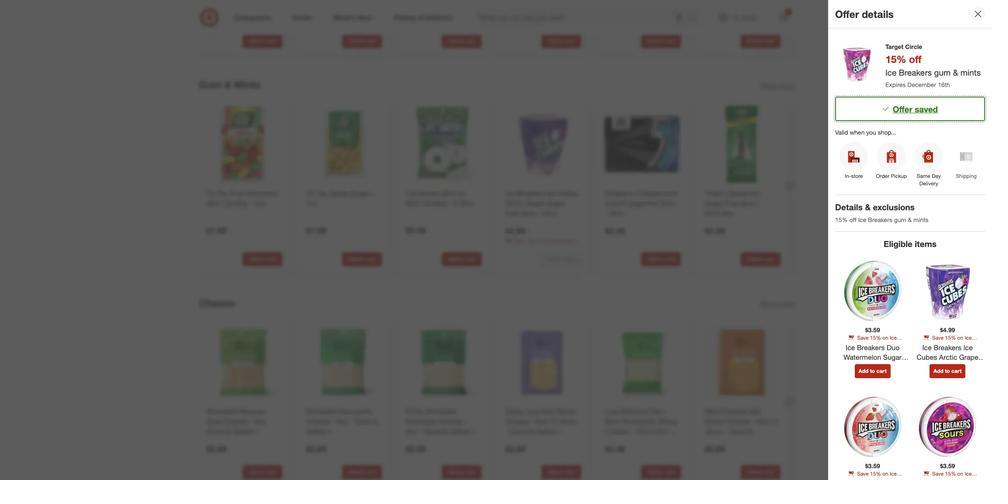 Task type: describe. For each thing, give the bounding box(es) containing it.
fruit
[[230, 189, 244, 198]]

finely
[[406, 407, 424, 416]]

gum inside ice breakers ice cubes arctic grape sugar free gum - 40ct link
[[521, 209, 537, 218]]

1.3oz
[[865, 373, 882, 382]]

good inside finely shredded parmesan cheese - 6oz - good & gather™
[[424, 427, 441, 436]]

saved
[[915, 104, 939, 114]]

What can we help you find? suggestions appear below search field
[[474, 8, 692, 27]]

low-
[[605, 407, 621, 416]]

3 $1.79 from the left
[[306, 13, 326, 23]]

cheese inside finely shredded parmesan cheese - 6oz - good & gather™
[[439, 417, 463, 426]]

finely shredded parmesan cheese - 6oz - good & gather™ link
[[406, 407, 480, 437]]

good inside mild cheddar deli sliced cheese - 8oz/12 slices - good & gather™ $2.89
[[729, 427, 747, 436]]

save 15% on ice breakers gum & mints for ice breakers sours mixed berry sugar free mint candies - 1.5oz image on the right bottom
[[922, 470, 974, 480]]

delivery
[[920, 180, 939, 187]]

$5.49
[[605, 225, 625, 236]]

offer for offer details
[[836, 8, 860, 20]]

trident spearmint sugar free gum - 3ct/2.8oz
[[705, 189, 761, 218]]

life savers wint-o- mint candies - 6.25oz
[[406, 189, 475, 208]]

ice inside "ice breakers duo watermelon sugar free mint candies - 1.3oz"
[[846, 343, 856, 352]]

$3.59 for ice breakers sours mixed berry sugar free mint candies - 1.5oz image on the right bottom
[[941, 462, 956, 470]]

search button
[[686, 8, 707, 29]]

gum & mints
[[199, 78, 261, 91]]

part-
[[650, 407, 666, 416]]

store
[[852, 173, 864, 179]]

gather™ inside low-moisture part- skim mozzarella string cheese - 12oz/12ct - good & gather™ $4.49
[[631, 437, 657, 446]]

search
[[686, 14, 707, 23]]

check stores button
[[542, 253, 582, 267]]

& inside save 15% on ice breakers gum & mints button
[[517, 246, 521, 252]]

wint-
[[442, 189, 459, 198]]

mints inside details & exclusions 15% off ice breakers gum & mints
[[914, 216, 929, 224]]

tac for 1oz
[[317, 189, 328, 198]]

sugarfree
[[628, 199, 659, 208]]

shop for gum & mints
[[761, 81, 777, 90]]

shop...
[[878, 129, 897, 136]]

ice inside button
[[547, 238, 554, 245]]

15% inside button
[[527, 238, 538, 245]]

wrigley's 5 peppermint cobalt sugarfree gum - 35ct link
[[605, 189, 680, 218]]

& inside the shredded mexican- style cheese - 8oz - good & gather™
[[226, 427, 230, 436]]

15% inside target circle 15% off ice breakers gum & mints expires december 16th
[[886, 53, 907, 65]]

december
[[908, 81, 937, 89]]

dialog containing offer details
[[829, 0, 993, 480]]

offer for offer saved
[[893, 104, 913, 114]]

adventure
[[246, 189, 278, 198]]

stores
[[563, 256, 577, 263]]

gum inside trident spearmint sugar free gum - 3ct/2.8oz
[[741, 199, 756, 208]]

save for the 'ice breakers duo watermelon sugar free mint candies - 1.3oz' image
[[858, 334, 869, 341]]

watermelon
[[844, 353, 882, 362]]

save 15% on ice breakers gum & mints button
[[506, 238, 582, 252]]

12oz/12ct
[[636, 427, 667, 436]]

tic tac fruit adventure mint candies - 1oz link
[[206, 189, 281, 209]]

$2.89 for shredded mexican- style cheese - 8oz - good & gather™
[[206, 444, 227, 454]]

cheese inside low-moisture part- skim mozzarella string cheese - 12oz/12ct - good & gather™ $4.49
[[605, 427, 629, 436]]

details & exclusions 15% off ice breakers gum & mints
[[836, 202, 929, 224]]

items
[[915, 239, 937, 249]]

1 vertical spatial $4.99
[[941, 326, 956, 334]]

circle
[[906, 43, 923, 50]]

colby jack deli sliced cheese - 8oz/12 slices - good & gather™
[[506, 407, 577, 436]]

shop more for gum & mints
[[761, 81, 795, 90]]

$8.29
[[506, 13, 526, 23]]

1 vertical spatial grape
[[960, 353, 979, 362]]

same
[[917, 173, 931, 179]]

ice breakers ice cubes arctic grape sugar free gum - 40ct link
[[506, 189, 580, 218]]

shredded mexican- style cheese - 8oz - good & gather™ link
[[206, 407, 281, 437]]

- inside ice breakers ice cubes arctic grape sugar free gum - 40ct link
[[538, 209, 541, 218]]

breakers inside "ice breakers duo watermelon sugar free mint candies - 1.3oz"
[[858, 343, 885, 352]]

- inside the tic tac sprite single - 1oz
[[372, 189, 375, 198]]

$3.59 for 'ice breakers duo strawberry sugar free mint candies - 1.3oz' image
[[866, 462, 881, 470]]

pickup
[[892, 173, 907, 179]]

ice breakers sours mixed berry sugar free mint candies - 1.5oz image
[[913, 392, 983, 462]]

moisture
[[621, 407, 648, 416]]

check
[[546, 256, 561, 263]]

shredded mozzarella cheese - 8oz - good & gather™ link
[[306, 407, 380, 437]]

tic tac fruit adventure mint candies - 1oz
[[206, 189, 278, 208]]

slices for mild cheddar deli sliced cheese - 8oz/12 slices - good & gather™ $2.89
[[705, 427, 723, 436]]

peppermint
[[641, 189, 678, 198]]

16th
[[939, 81, 951, 89]]

offer details
[[836, 8, 894, 20]]

wrigley's 5 peppermint cobalt sugarfree gum - 35ct
[[605, 189, 678, 218]]

order
[[877, 173, 890, 179]]

$3.59 for the 'ice breakers duo watermelon sugar free mint candies - 1.3oz' image
[[866, 326, 881, 334]]

shop for cheese
[[761, 300, 777, 308]]

8oz inside the shredded mexican- style cheese - 8oz - good & gather™
[[254, 417, 266, 426]]

& inside 'colby jack deli sliced cheese - 8oz/12 slices - good & gather™'
[[530, 427, 534, 436]]

wrigley's
[[605, 189, 634, 198]]

1 horizontal spatial $4.49
[[705, 225, 725, 236]]

save 15% on ice breakers gum & mints for the 'ice breakers duo watermelon sugar free mint candies - 1.3oz' image
[[847, 334, 899, 347]]

ice inside details & exclusions 15% off ice breakers gum & mints
[[859, 216, 867, 224]]

gum inside button
[[506, 246, 516, 252]]

mints
[[234, 78, 261, 91]]

spearmint
[[728, 189, 761, 198]]

sliced for mild cheddar deli sliced cheese - 8oz/12 slices - good & gather™ $2.89
[[705, 417, 724, 426]]

cobalt
[[605, 199, 626, 208]]

3ct/2.8oz
[[705, 209, 734, 218]]

on for ice breakers sours mixed berry sugar free mint candies - 1.5oz image on the right bottom
[[958, 470, 964, 477]]

cheese inside 'colby jack deli sliced cheese - 8oz/12 slices - good & gather™'
[[506, 417, 530, 426]]

tic for tic tac fruit adventure mint candies - 1oz
[[206, 189, 216, 198]]

1 horizontal spatial ice breakers ice cubes arctic grape sugar free gum - 40ct
[[917, 343, 979, 382]]

1 horizontal spatial arctic
[[940, 353, 958, 362]]

mild cheddar deli sliced cheese - 8oz/12 slices - good & gather™ $2.89
[[705, 407, 778, 454]]

shredded mexican- style cheese - 8oz - good & gather™
[[206, 407, 270, 436]]

style
[[206, 417, 222, 426]]

mild
[[705, 407, 718, 416]]

offer saved
[[893, 104, 939, 114]]

single
[[351, 189, 370, 198]]

shredded mozzarella cheese - 8oz - good & gather™
[[306, 407, 379, 436]]

$1.89 for candies
[[206, 225, 227, 235]]

expires
[[886, 81, 906, 89]]

colby jack deli sliced cheese - 8oz/12 slices - good & gather™ link
[[506, 407, 580, 437]]

target circle 15% off ice breakers gum & mints expires december 16th
[[886, 43, 981, 89]]

jack
[[526, 407, 540, 416]]

details
[[862, 8, 894, 20]]

details
[[836, 202, 863, 212]]

colby
[[506, 407, 524, 416]]

sliced for colby jack deli sliced cheese - 8oz/12 slices - good & gather™
[[556, 407, 575, 416]]

candies for $3.59
[[421, 199, 447, 208]]

day
[[932, 173, 942, 179]]

target
[[886, 43, 904, 50]]

gum inside details & exclusions 15% off ice breakers gum & mints
[[895, 216, 907, 224]]

exclusions
[[874, 202, 915, 212]]

save 15% on ice breakers gum & mints for 'ice breakers duo strawberry sugar free mint candies - 1.3oz' image
[[847, 470, 899, 480]]

ice breakers ice cubes arctic grape sugar free gum - 40ct image inside dialog
[[913, 256, 983, 326]]

offer saved button
[[836, 97, 986, 121]]

low-moisture part- skim mozzarella string cheese - 12oz/12ct - good & gather™ link
[[605, 407, 680, 446]]

mexican-
[[239, 407, 268, 416]]

low-moisture part- skim mozzarella string cheese - 12oz/12ct - good & gather™ $4.49
[[605, 407, 677, 454]]

ice inside target circle 15% off ice breakers gum & mints expires december 16th
[[886, 67, 897, 77]]

save 15% on ice breakers gum & mints inside button
[[506, 238, 576, 252]]

cheese inside shredded mozzarella cheese - 8oz - good & gather™
[[306, 417, 330, 426]]

$1.89 for 1oz
[[306, 225, 326, 235]]

o-
[[459, 189, 467, 198]]



Task type: vqa. For each thing, say whether or not it's contained in the screenshot.
Mild Cheddar Deli Sliced Cheese - 8oz/12 slices - Good & Gather™ $2.89
yes



Task type: locate. For each thing, give the bounding box(es) containing it.
0 horizontal spatial 1oz
[[254, 199, 266, 208]]

same day delivery
[[917, 173, 942, 187]]

in-
[[845, 173, 852, 179]]

0 horizontal spatial deli
[[542, 407, 554, 416]]

2 more from the top
[[779, 300, 795, 308]]

1 horizontal spatial 40ct
[[941, 373, 955, 382]]

$3.59
[[406, 225, 426, 235], [866, 326, 881, 334], [866, 462, 881, 470], [941, 462, 956, 470]]

cart
[[266, 38, 277, 44], [366, 38, 376, 44], [466, 38, 476, 44], [566, 38, 576, 44], [665, 38, 676, 44], [765, 38, 775, 44], [266, 256, 277, 263], [366, 256, 376, 263], [466, 256, 476, 263], [665, 256, 676, 263], [765, 256, 775, 263], [877, 368, 887, 374], [952, 368, 962, 374], [266, 469, 277, 475], [366, 469, 376, 475], [466, 469, 476, 475], [566, 469, 576, 475], [665, 469, 676, 475], [765, 469, 775, 475]]

3 shredded from the left
[[426, 407, 457, 416]]

sliced right jack
[[556, 407, 575, 416]]

save inside button
[[514, 238, 526, 245]]

0 horizontal spatial $4.49
[[605, 444, 625, 454]]

8oz/12 inside 'colby jack deli sliced cheese - 8oz/12 slices - good & gather™'
[[536, 417, 557, 426]]

- inside trident spearmint sugar free gum - 3ct/2.8oz
[[758, 199, 761, 208]]

1 $1.89 from the left
[[206, 225, 227, 235]]

0 horizontal spatial off
[[850, 216, 857, 224]]

0 vertical spatial 40ct
[[543, 209, 557, 218]]

$2.89 inside mild cheddar deli sliced cheese - 8oz/12 slices - good & gather™ $2.89
[[705, 444, 725, 454]]

0 horizontal spatial 40ct
[[543, 209, 557, 218]]

1 8oz/12 from the left
[[536, 417, 557, 426]]

1 vertical spatial off
[[850, 216, 857, 224]]

good inside the shredded mexican- style cheese - 8oz - good & gather™
[[206, 427, 224, 436]]

candies up the 1.3oz
[[874, 363, 899, 372]]

breakers inside target circle 15% off ice breakers gum & mints expires december 16th
[[899, 67, 933, 77]]

tac left fruit
[[218, 189, 228, 198]]

$2.89 for finely shredded parmesan cheese - 6oz - good & gather™
[[406, 444, 426, 454]]

wrigley's 5 peppermint cobalt sugarfree gum - 35ct image
[[604, 105, 681, 183], [604, 105, 681, 183]]

slices inside 'colby jack deli sliced cheese - 8oz/12 slices - good & gather™'
[[559, 417, 577, 426]]

1 vertical spatial $4.49
[[605, 444, 625, 454]]

mozzarella inside shredded mozzarella cheese - 8oz - good & gather™
[[339, 407, 372, 416]]

2 8oz from the left
[[337, 417, 348, 426]]

4 $2.89 from the left
[[506, 444, 526, 454]]

gum inside wrigley's 5 peppermint cobalt sugarfree gum - 35ct
[[661, 199, 676, 208]]

offer
[[836, 8, 860, 20], [893, 104, 913, 114]]

on for 'ice breakers duo strawberry sugar free mint candies - 1.3oz' image
[[883, 470, 889, 477]]

tic tac sprite single - 1oz
[[306, 189, 375, 208]]

shop more button for gum & mints
[[761, 81, 795, 91]]

grape
[[526, 199, 545, 208], [960, 353, 979, 362]]

cubes inside dialog
[[917, 353, 938, 362]]

& inside low-moisture part- skim mozzarella string cheese - 12oz/12ct - good & gather™ $4.49
[[625, 437, 629, 446]]

slices for colby jack deli sliced cheese - 8oz/12 slices - good & gather™
[[559, 417, 577, 426]]

0 horizontal spatial sliced
[[556, 407, 575, 416]]

off inside target circle 15% off ice breakers gum & mints expires december 16th
[[910, 53, 922, 65]]

mint for $3.59
[[406, 199, 420, 208]]

$4.49 inside low-moisture part- skim mozzarella string cheese - 12oz/12ct - good & gather™ $4.49
[[605, 444, 625, 454]]

tic left sprite
[[306, 189, 315, 198]]

shredded
[[206, 407, 237, 416], [306, 407, 337, 416], [426, 407, 457, 416]]

1 shredded from the left
[[206, 407, 237, 416]]

mozzarella inside low-moisture part- skim mozzarella string cheese - 12oz/12ct - good & gather™ $4.49
[[623, 417, 656, 426]]

2 $2.89 from the left
[[306, 444, 326, 454]]

to
[[260, 38, 265, 44], [360, 38, 365, 44], [459, 38, 464, 44], [559, 38, 564, 44], [659, 38, 664, 44], [759, 38, 764, 44], [260, 256, 265, 263], [360, 256, 365, 263], [459, 256, 464, 263], [659, 256, 664, 263], [759, 256, 764, 263], [871, 368, 876, 374], [946, 368, 951, 374], [260, 469, 265, 475], [360, 469, 365, 475], [459, 469, 464, 475], [559, 469, 564, 475], [659, 469, 664, 475], [759, 469, 764, 475]]

candies inside life savers wint-o- mint candies - 6.25oz
[[421, 199, 447, 208]]

1 $1.79 from the left
[[406, 12, 426, 22]]

$4.49 down 3ct/2.8oz
[[705, 225, 725, 236]]

1 vertical spatial 40ct
[[941, 373, 955, 382]]

mild cheddar deli sliced cheese - 8oz/12 slices - good & gather™ image
[[703, 324, 781, 402], [703, 324, 781, 402]]

1 horizontal spatial sliced
[[705, 417, 724, 426]]

string
[[658, 417, 677, 426]]

- inside "ice breakers duo watermelon sugar free mint candies - 1.3oz"
[[901, 363, 904, 372]]

1 vertical spatial mozzarella
[[623, 417, 656, 426]]

0 vertical spatial offer
[[836, 8, 860, 20]]

0 vertical spatial sliced
[[556, 407, 575, 416]]

gather™ inside shredded mozzarella cheese - 8oz - good & gather™
[[306, 427, 332, 436]]

shredded inside shredded mozzarella cheese - 8oz - good & gather™
[[306, 407, 337, 416]]

sliced down mild
[[705, 417, 724, 426]]

15%
[[886, 53, 907, 65], [836, 216, 848, 224], [527, 238, 538, 245], [871, 334, 882, 341], [946, 334, 957, 341], [871, 470, 882, 477], [946, 470, 957, 477]]

mint inside life savers wint-o- mint candies - 6.25oz
[[406, 199, 420, 208]]

mints inside target circle 15% off ice breakers gum & mints expires december 16th
[[961, 67, 981, 77]]

8oz
[[254, 417, 266, 426], [337, 417, 348, 426]]

trident
[[705, 189, 726, 198]]

1oz inside the tic tac sprite single - 1oz
[[306, 199, 317, 208]]

1 horizontal spatial slices
[[705, 427, 723, 436]]

tic inside tic tac fruit adventure mint candies - 1oz
[[206, 189, 216, 198]]

1 link
[[775, 8, 794, 27]]

savers
[[419, 189, 440, 198]]

40ct
[[543, 209, 557, 218], [941, 373, 955, 382]]

on for ice breakers ice cubes arctic grape sugar free gum - 40ct 'image' in the dialog
[[958, 334, 964, 341]]

good
[[355, 417, 372, 426], [206, 427, 224, 436], [424, 427, 441, 436], [510, 427, 528, 436], [729, 427, 747, 436], [605, 437, 623, 446]]

life savers wint-o-mint candies - 6.25oz image
[[404, 105, 482, 183], [404, 105, 482, 183]]

&
[[954, 67, 959, 77], [224, 78, 231, 91], [866, 202, 871, 212], [909, 216, 912, 224], [517, 246, 521, 252], [882, 341, 885, 347], [957, 341, 960, 347], [374, 417, 379, 426], [226, 427, 230, 436], [443, 427, 448, 436], [530, 427, 534, 436], [749, 427, 753, 436], [625, 437, 629, 446], [882, 477, 885, 480], [957, 477, 960, 480]]

colby jack deli sliced cheese - 8oz/12 slices - good & gather™ image
[[504, 324, 582, 402], [504, 324, 582, 402]]

breakers inside button
[[555, 238, 576, 245]]

in-store
[[845, 173, 864, 179]]

add
[[249, 38, 258, 44], [348, 38, 358, 44], [448, 38, 458, 44], [548, 38, 558, 44], [647, 38, 657, 44], [747, 38, 757, 44], [249, 256, 258, 263], [348, 256, 358, 263], [448, 256, 458, 263], [647, 256, 657, 263], [747, 256, 757, 263], [859, 368, 869, 374], [934, 368, 944, 374], [249, 469, 258, 475], [348, 469, 358, 475], [448, 469, 458, 475], [548, 469, 558, 475], [647, 469, 657, 475], [747, 469, 757, 475]]

tic for tic tac sprite single - 1oz
[[306, 189, 315, 198]]

& inside finely shredded parmesan cheese - 6oz - good & gather™
[[443, 427, 448, 436]]

shop more for cheese
[[761, 300, 795, 308]]

shipping
[[957, 173, 977, 179]]

off down the details
[[850, 216, 857, 224]]

cheddar
[[720, 407, 747, 416]]

2 horizontal spatial shredded
[[426, 407, 457, 416]]

tic inside the tic tac sprite single - 1oz
[[306, 189, 315, 198]]

shop more button
[[761, 81, 795, 91], [761, 299, 795, 309]]

ice breakers duo watermelon sugar free mint candies - 1.3oz image
[[838, 256, 908, 326]]

sugar
[[547, 199, 565, 208], [705, 199, 724, 208], [884, 353, 902, 362], [920, 363, 939, 372]]

shredded mexican-style cheese - 8oz - good & gather™ image
[[205, 324, 283, 402], [205, 324, 283, 402]]

0 vertical spatial cubes
[[558, 189, 578, 198]]

gum inside target circle 15% off ice breakers gum & mints expires december 16th
[[935, 67, 951, 77]]

1 tac from the left
[[218, 189, 228, 198]]

1 horizontal spatial 8oz
[[337, 417, 348, 426]]

8oz/12 for colby jack deli sliced cheese - 8oz/12 slices - good & gather™
[[536, 417, 557, 426]]

save for 'ice breakers duo strawberry sugar free mint candies - 1.3oz' image
[[858, 470, 869, 477]]

sliced inside mild cheddar deli sliced cheese - 8oz/12 slices - good & gather™ $2.89
[[705, 417, 724, 426]]

1 shop more from the top
[[761, 81, 795, 90]]

1 vertical spatial ice breakers ice cubes arctic grape sugar free gum - 40ct
[[917, 343, 979, 382]]

mint for $1.89
[[206, 199, 220, 208]]

1oz inside tic tac fruit adventure mint candies - 1oz
[[254, 199, 266, 208]]

deli for colby jack deli sliced cheese - 8oz/12 slices - good & gather™
[[542, 407, 554, 416]]

eligible
[[884, 239, 913, 249]]

0 vertical spatial $4.49
[[705, 225, 725, 236]]

parmesan
[[406, 417, 437, 426]]

1 vertical spatial more
[[779, 300, 795, 308]]

1 horizontal spatial offer
[[893, 104, 913, 114]]

0 horizontal spatial tac
[[218, 189, 228, 198]]

breakers inside details & exclusions 15% off ice breakers gum & mints
[[869, 216, 893, 224]]

tic
[[206, 189, 216, 198], [306, 189, 315, 198]]

cheese inside the shredded mexican- style cheese - 8oz - good & gather™
[[224, 417, 248, 426]]

shredded for cheese
[[306, 407, 337, 416]]

0 horizontal spatial cubes
[[558, 189, 578, 198]]

mints inside button
[[522, 246, 535, 252]]

good inside 'colby jack deli sliced cheese - 8oz/12 slices - good & gather™'
[[510, 427, 528, 436]]

0 vertical spatial off
[[910, 53, 922, 65]]

15% inside details & exclusions 15% off ice breakers gum & mints
[[836, 216, 848, 224]]

off down the circle
[[910, 53, 922, 65]]

1 vertical spatial shop more button
[[761, 299, 795, 309]]

0 vertical spatial shop
[[761, 81, 777, 90]]

8oz/12 for mild cheddar deli sliced cheese - 8oz/12 slices - good & gather™ $2.89
[[757, 417, 778, 426]]

2 tac from the left
[[317, 189, 328, 198]]

sliced inside 'colby jack deli sliced cheese - 8oz/12 slices - good & gather™'
[[556, 407, 575, 416]]

mild cheddar deli sliced cheese - 8oz/12 slices - good & gather™ link
[[705, 407, 779, 446]]

1 horizontal spatial mint
[[406, 199, 420, 208]]

duo
[[887, 343, 900, 352]]

gather™ inside mild cheddar deli sliced cheese - 8oz/12 slices - good & gather™ $2.89
[[705, 437, 730, 446]]

mint inside tic tac fruit adventure mint candies - 1oz
[[206, 199, 220, 208]]

shredded inside finely shredded parmesan cheese - 6oz - good & gather™
[[426, 407, 457, 416]]

& inside mild cheddar deli sliced cheese - 8oz/12 slices - good & gather™ $2.89
[[749, 427, 753, 436]]

offer left the details
[[836, 8, 860, 20]]

0 vertical spatial shop more
[[761, 81, 795, 90]]

cubes
[[558, 189, 578, 198], [917, 353, 938, 362]]

cheese inside mild cheddar deli sliced cheese - 8oz/12 slices - good & gather™ $2.89
[[726, 417, 750, 426]]

tac left sprite
[[317, 189, 328, 198]]

1 horizontal spatial 1oz
[[306, 199, 317, 208]]

$2.89 down 6oz
[[406, 444, 426, 454]]

shop more
[[761, 81, 795, 90], [761, 300, 795, 308]]

life savers wint-o- mint candies - 6.25oz link
[[406, 189, 480, 209]]

offer inside button
[[893, 104, 913, 114]]

1 vertical spatial shop
[[761, 300, 777, 308]]

shredded mozzarella cheese - 8oz - good & gather™ image
[[304, 324, 382, 402], [304, 324, 382, 402]]

candies inside tic tac fruit adventure mint candies - 1oz
[[222, 199, 248, 208]]

0 vertical spatial ice breakers ice cubes arctic grape sugar free gum - 40ct
[[506, 189, 578, 218]]

off inside details & exclusions 15% off ice breakers gum & mints
[[850, 216, 857, 224]]

1 horizontal spatial shredded
[[306, 407, 337, 416]]

2 shop from the top
[[761, 300, 777, 308]]

target promotion image image
[[836, 42, 879, 86]]

deli for mild cheddar deli sliced cheese - 8oz/12 slices - good & gather™ $2.89
[[749, 407, 761, 416]]

tic tac fruit adventure mint candies - 1oz image
[[205, 105, 283, 183], [205, 105, 283, 183]]

1 horizontal spatial cubes
[[917, 353, 938, 362]]

0 horizontal spatial mozzarella
[[339, 407, 372, 416]]

trident spearmint sugar free gum - 3ct/2.8oz image
[[703, 105, 781, 183], [703, 105, 781, 183]]

6.25oz
[[454, 199, 475, 208]]

0 horizontal spatial grape
[[526, 199, 545, 208]]

& inside shredded mozzarella cheese - 8oz - good & gather™
[[374, 417, 379, 426]]

0 horizontal spatial slices
[[559, 417, 577, 426]]

2 8oz/12 from the left
[[757, 417, 778, 426]]

0 horizontal spatial 8oz/12
[[536, 417, 557, 426]]

dialog
[[829, 0, 993, 480]]

1 horizontal spatial off
[[910, 53, 922, 65]]

offer left saved
[[893, 104, 913, 114]]

8oz/12
[[536, 417, 557, 426], [757, 417, 778, 426]]

deli right "cheddar"
[[749, 407, 761, 416]]

40ct inside dialog
[[941, 373, 955, 382]]

1 horizontal spatial tic
[[306, 189, 315, 198]]

1 horizontal spatial $4.99
[[941, 326, 956, 334]]

ice
[[886, 67, 897, 77], [506, 189, 515, 198], [547, 189, 556, 198], [859, 216, 867, 224], [547, 238, 554, 245], [890, 334, 897, 341], [965, 334, 972, 341], [846, 343, 856, 352], [923, 343, 932, 352], [964, 343, 973, 352], [890, 470, 897, 477], [965, 470, 972, 477]]

you
[[867, 129, 877, 136]]

$2.89 for shredded mozzarella cheese - 8oz - good & gather™
[[306, 444, 326, 454]]

gather™ inside 'colby jack deli sliced cheese - 8oz/12 slices - good & gather™'
[[536, 427, 562, 436]]

8oz/12 inside mild cheddar deli sliced cheese - 8oz/12 slices - good & gather™ $2.89
[[757, 417, 778, 426]]

ice breakers duo strawberry sugar free mint candies - 1.3oz image
[[838, 392, 908, 462]]

2 shop more from the top
[[761, 300, 795, 308]]

1 horizontal spatial $1.79
[[406, 12, 426, 22]]

check stores
[[546, 256, 577, 263]]

valid when you shop...
[[836, 129, 897, 136]]

35ct
[[610, 209, 624, 218]]

2 horizontal spatial $1.79
[[705, 12, 725, 22]]

deli inside mild cheddar deli sliced cheese - 8oz/12 slices - good & gather™ $2.89
[[749, 407, 761, 416]]

1 more from the top
[[779, 81, 795, 90]]

0 horizontal spatial $1.89
[[206, 225, 227, 235]]

- inside wrigley's 5 peppermint cobalt sugarfree gum - 35ct
[[605, 209, 608, 218]]

- inside life savers wint-o- mint candies - 6.25oz
[[449, 199, 452, 208]]

tac for candies
[[218, 189, 228, 198]]

$4.49
[[705, 225, 725, 236], [605, 444, 625, 454]]

8oz inside shredded mozzarella cheese - 8oz - good & gather™
[[337, 417, 348, 426]]

2 deli from the left
[[749, 407, 761, 416]]

more for gum & mints
[[779, 81, 795, 90]]

$2.89 down mild
[[705, 444, 725, 454]]

gum
[[935, 67, 951, 77], [895, 216, 907, 224], [506, 246, 516, 252], [870, 341, 880, 347], [945, 341, 955, 347], [870, 477, 880, 480], [945, 477, 955, 480]]

1 horizontal spatial 8oz/12
[[757, 417, 778, 426]]

$2.89 down colby
[[506, 444, 526, 454]]

2 tic from the left
[[306, 189, 315, 198]]

order pickup
[[877, 173, 907, 179]]

shop
[[761, 81, 777, 90], [761, 300, 777, 308]]

candies down the "savers"
[[421, 199, 447, 208]]

& inside target circle 15% off ice breakers gum & mints expires december 16th
[[954, 67, 959, 77]]

0 horizontal spatial $1.79
[[306, 13, 326, 23]]

tic left fruit
[[206, 189, 216, 198]]

ice breakers duo watermelon sugar free mint candies - 1.3oz
[[842, 343, 904, 382]]

1 horizontal spatial mozzarella
[[623, 417, 656, 426]]

free inside "ice breakers duo watermelon sugar free mint candies - 1.3oz"
[[842, 363, 856, 372]]

1 shop from the top
[[761, 81, 777, 90]]

low-moisture part-skim mozzarella string cheese - 12oz/12ct - good & gather™ image
[[604, 324, 681, 402], [604, 324, 681, 402]]

0 horizontal spatial mint
[[206, 199, 220, 208]]

cheese
[[199, 297, 235, 309], [224, 417, 248, 426], [306, 417, 330, 426], [439, 417, 463, 426], [506, 417, 530, 426], [726, 417, 750, 426], [605, 427, 629, 436]]

$1.89 down tic tac fruit adventure mint candies - 1oz
[[206, 225, 227, 235]]

$3.39
[[206, 13, 227, 23]]

0 horizontal spatial arctic
[[506, 199, 524, 208]]

skim
[[605, 417, 621, 426]]

gum inside dialog
[[956, 363, 972, 372]]

on inside button
[[540, 238, 545, 245]]

candies inside "ice breakers duo watermelon sugar free mint candies - 1.3oz"
[[874, 363, 899, 372]]

sprite
[[330, 189, 349, 198]]

1 1oz from the left
[[254, 199, 266, 208]]

0 horizontal spatial ice breakers ice cubes arctic grape sugar free gum - 40ct
[[506, 189, 578, 218]]

sugar inside trident spearmint sugar free gum - 3ct/2.8oz
[[705, 199, 724, 208]]

5 $2.89 from the left
[[705, 444, 725, 454]]

2 1oz from the left
[[306, 199, 317, 208]]

1 horizontal spatial $1.89
[[306, 225, 326, 235]]

1 horizontal spatial candies
[[421, 199, 447, 208]]

2 horizontal spatial mint
[[858, 363, 872, 372]]

candies for $1.89
[[222, 199, 248, 208]]

candies down fruit
[[222, 199, 248, 208]]

2 shredded from the left
[[306, 407, 337, 416]]

shredded inside the shredded mexican- style cheese - 8oz - good & gather™
[[206, 407, 237, 416]]

mint inside "ice breakers duo watermelon sugar free mint candies - 1.3oz"
[[858, 363, 872, 372]]

3 $2.89 from the left
[[406, 444, 426, 454]]

1 $2.89 from the left
[[206, 444, 227, 454]]

finely shredded parmesan cheese - 6oz - good & gather™
[[406, 407, 475, 436]]

2 $1.89 from the left
[[306, 225, 326, 235]]

shop more button for cheese
[[761, 299, 795, 309]]

$2.89
[[206, 444, 227, 454], [306, 444, 326, 454], [406, 444, 426, 454], [506, 444, 526, 454], [705, 444, 725, 454]]

free
[[725, 199, 739, 208], [506, 209, 519, 218], [842, 363, 856, 372], [941, 363, 955, 372]]

5
[[635, 189, 639, 198]]

more for cheese
[[779, 300, 795, 308]]

gather™ inside finely shredded parmesan cheese - 6oz - good & gather™
[[450, 427, 475, 436]]

tac inside tic tac fruit adventure mint candies - 1oz
[[218, 189, 228, 198]]

0 vertical spatial grape
[[526, 199, 545, 208]]

1 horizontal spatial tac
[[317, 189, 328, 198]]

1 vertical spatial offer
[[893, 104, 913, 114]]

tac
[[218, 189, 228, 198], [317, 189, 328, 198]]

0 horizontal spatial $4.99
[[506, 225, 526, 236]]

1 vertical spatial shop more
[[761, 300, 795, 308]]

0 horizontal spatial tic
[[206, 189, 216, 198]]

trident spearmint sugar free gum - 3ct/2.8oz link
[[705, 189, 779, 218]]

0 horizontal spatial shredded
[[206, 407, 237, 416]]

off
[[910, 53, 922, 65], [850, 216, 857, 224]]

2 $1.79 from the left
[[705, 12, 725, 22]]

ice breakers ice cubes arctic grape sugar free gum - 40ct image
[[504, 105, 582, 183], [504, 105, 582, 183], [913, 256, 983, 326]]

40ct inside ice breakers ice cubes arctic grape sugar free gum - 40ct link
[[543, 209, 557, 218]]

gather™ inside the shredded mexican- style cheese - 8oz - good & gather™
[[232, 427, 258, 436]]

0 vertical spatial slices
[[559, 417, 577, 426]]

- inside tic tac fruit adventure mint candies - 1oz
[[250, 199, 252, 208]]

finely shredded parmesan cheese - 6oz - good & gather™ image
[[404, 324, 482, 402], [404, 324, 482, 402]]

1 8oz from the left
[[254, 417, 266, 426]]

deli
[[542, 407, 554, 416], [749, 407, 761, 416]]

1 tic from the left
[[206, 189, 216, 198]]

1 horizontal spatial deli
[[749, 407, 761, 416]]

2 horizontal spatial candies
[[874, 363, 899, 372]]

1 horizontal spatial grape
[[960, 353, 979, 362]]

deli inside 'colby jack deli sliced cheese - 8oz/12 slices - good & gather™'
[[542, 407, 554, 416]]

save for ice breakers sours mixed berry sugar free mint candies - 1.5oz image on the right bottom
[[933, 470, 944, 477]]

shredded for style
[[206, 407, 237, 416]]

2 shop more button from the top
[[761, 299, 795, 309]]

1
[[788, 9, 790, 14]]

valid
[[836, 129, 849, 136]]

$4.99
[[506, 225, 526, 236], [941, 326, 956, 334]]

tic tac sprite single - 1oz image
[[304, 105, 382, 183], [304, 105, 382, 183]]

$2.89 for colby jack deli sliced cheese - 8oz/12 slices - good & gather™
[[506, 444, 526, 454]]

0 vertical spatial arctic
[[506, 199, 524, 208]]

sugar inside "ice breakers duo watermelon sugar free mint candies - 1.3oz"
[[884, 353, 902, 362]]

1 deli from the left
[[542, 407, 554, 416]]

1 vertical spatial slices
[[705, 427, 723, 436]]

1 vertical spatial sliced
[[705, 417, 724, 426]]

1 vertical spatial arctic
[[940, 353, 958, 362]]

$2.89 down shredded mozzarella cheese - 8oz - good & gather™
[[306, 444, 326, 454]]

slices inside mild cheddar deli sliced cheese - 8oz/12 slices - good & gather™ $2.89
[[705, 427, 723, 436]]

0 vertical spatial more
[[779, 81, 795, 90]]

0 vertical spatial shop more button
[[761, 81, 795, 91]]

life
[[406, 189, 417, 198]]

mint
[[206, 199, 220, 208], [406, 199, 420, 208], [858, 363, 872, 372]]

$2.89 down style on the bottom of the page
[[206, 444, 227, 454]]

0 horizontal spatial candies
[[222, 199, 248, 208]]

sliced
[[556, 407, 575, 416], [705, 417, 724, 426]]

good inside shredded mozzarella cheese - 8oz - good & gather™
[[355, 417, 372, 426]]

tac inside the tic tac sprite single - 1oz
[[317, 189, 328, 198]]

deli right jack
[[542, 407, 554, 416]]

$1.89
[[206, 225, 227, 235], [306, 225, 326, 235]]

$1.89 down the tic tac sprite single - 1oz
[[306, 225, 326, 235]]

free inside trident spearmint sugar free gum - 3ct/2.8oz
[[725, 199, 739, 208]]

0 vertical spatial $4.99
[[506, 225, 526, 236]]

arctic
[[506, 199, 524, 208], [940, 353, 958, 362]]

candies
[[222, 199, 248, 208], [421, 199, 447, 208], [874, 363, 899, 372]]

0 vertical spatial mozzarella
[[339, 407, 372, 416]]

1 vertical spatial cubes
[[917, 353, 938, 362]]

-
[[372, 189, 375, 198], [250, 199, 252, 208], [449, 199, 452, 208], [758, 199, 761, 208], [538, 209, 541, 218], [605, 209, 608, 218], [901, 363, 904, 372], [974, 363, 976, 372], [250, 417, 253, 426], [268, 417, 270, 426], [332, 417, 335, 426], [350, 417, 353, 426], [465, 417, 468, 426], [532, 417, 534, 426], [752, 417, 755, 426], [419, 427, 422, 436], [506, 427, 508, 436], [631, 427, 634, 436], [669, 427, 672, 436], [725, 427, 727, 436]]

save 15% on ice breakers gum & mints for ice breakers ice cubes arctic grape sugar free gum - 40ct 'image' in the dialog
[[922, 334, 974, 347]]

grape inside ice breakers ice cubes arctic grape sugar free gum - 40ct link
[[526, 199, 545, 208]]

0 horizontal spatial 8oz
[[254, 417, 266, 426]]

on for the 'ice breakers duo watermelon sugar free mint candies - 1.3oz' image
[[883, 334, 889, 341]]

1 shop more button from the top
[[761, 81, 795, 91]]

when
[[850, 129, 865, 136]]

$4.49 down skim
[[605, 444, 625, 454]]

good inside low-moisture part- skim mozzarella string cheese - 12oz/12ct - good & gather™ $4.49
[[605, 437, 623, 446]]

eligible items
[[884, 239, 937, 249]]

tic tac sprite single - 1oz link
[[306, 189, 380, 209]]

save 15% on ice breakers gum & mints
[[506, 238, 576, 252], [847, 334, 899, 347], [922, 334, 974, 347], [847, 470, 899, 480], [922, 470, 974, 480]]

6oz
[[406, 427, 417, 436]]

0 horizontal spatial offer
[[836, 8, 860, 20]]



